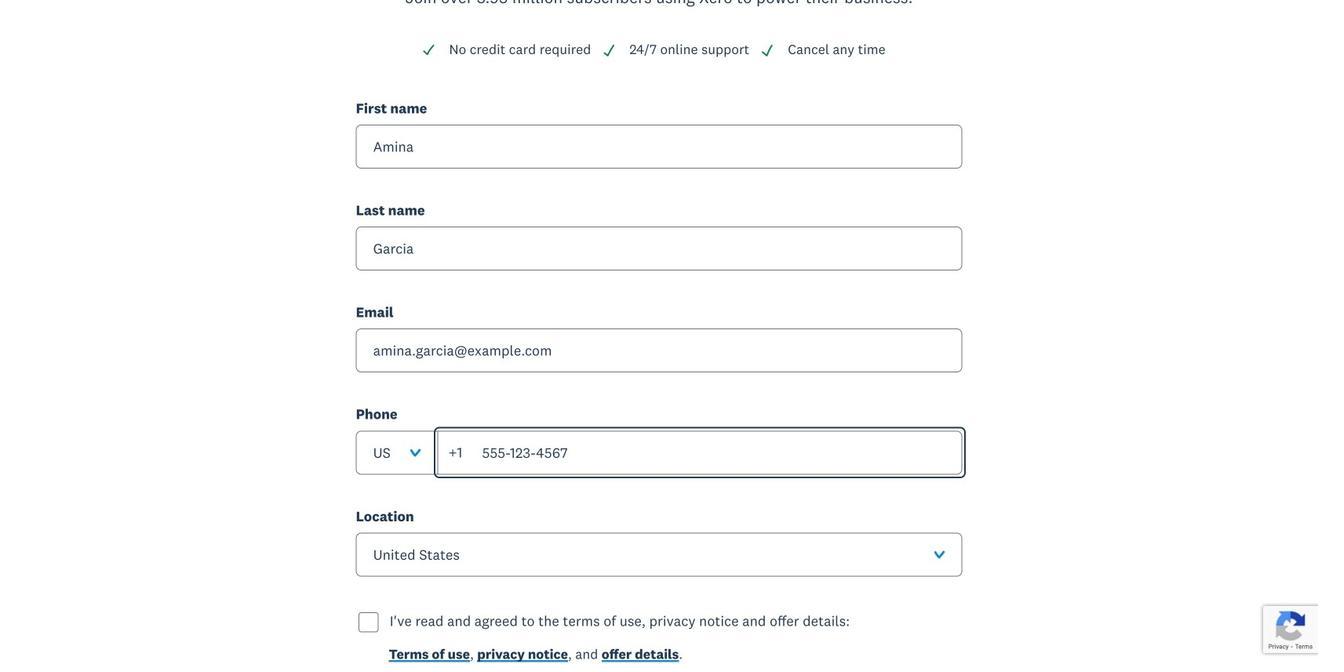 Task type: vqa. For each thing, say whether or not it's contained in the screenshot.
First name Text Field
yes



Task type: describe. For each thing, give the bounding box(es) containing it.
First name text field
[[356, 125, 962, 169]]

Phone text field
[[437, 431, 962, 475]]

Email email field
[[356, 329, 962, 373]]

Last name text field
[[356, 227, 962, 271]]



